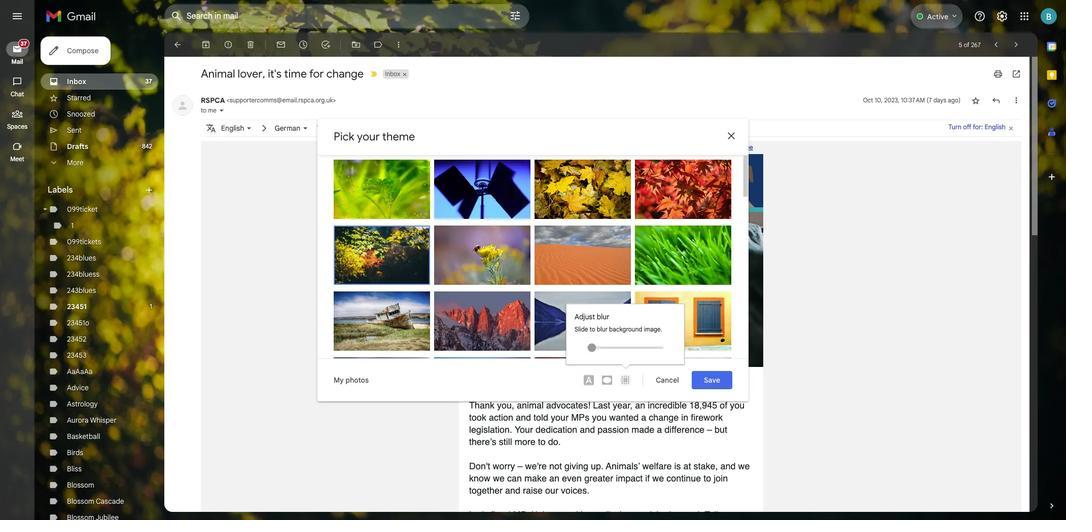 Task type: vqa. For each thing, say whether or not it's contained in the screenshot.
Cancel
yes



Task type: locate. For each thing, give the bounding box(es) containing it.
a right "made"
[[657, 425, 662, 435]]

aurora whisper
[[67, 416, 117, 425]]

1 horizontal spatial inbox
[[385, 70, 400, 78]]

inbox up starred link
[[67, 77, 86, 86]]

blossom cascade link
[[67, 497, 124, 506]]

whisper
[[90, 416, 117, 425]]

by: mike cleron option
[[635, 358, 732, 417]]

zermatt2
[[451, 350, 477, 358]]

1 blossom from the top
[[67, 481, 94, 490]]

my photos button
[[326, 371, 377, 390]]

1 horizontal spatial –
[[707, 425, 712, 435]]

2 horizontal spatial greg
[[551, 350, 566, 358]]

18,945
[[690, 400, 718, 411]]

1 horizontal spatial 1
[[150, 303, 152, 311]]

an down "not"
[[550, 473, 560, 484]]

greg
[[350, 218, 365, 226], [451, 218, 465, 226], [551, 350, 566, 358]]

mail, 37 unread messages image
[[17, 42, 28, 51]]

1 vertical spatial your
[[551, 413, 569, 423]]

2 horizontal spatial bullock
[[567, 350, 588, 358]]

basketball link
[[67, 432, 100, 441]]

took
[[469, 413, 487, 423]]

and down mps
[[580, 425, 595, 435]]

inbox link
[[67, 77, 86, 86]]

astrology link
[[67, 400, 98, 409]]

advocates!
[[547, 400, 591, 411]]

1 vertical spatial grzegorz
[[351, 283, 378, 291]]

advanced search options image
[[505, 6, 526, 26]]

oct 10, 2023, 10:37 am (7 days ago) cell
[[863, 95, 961, 106]]

0 vertical spatial an
[[635, 400, 646, 411]]

blossom down blossom link
[[67, 497, 94, 506]]

– left but
[[707, 425, 712, 435]]

compose button
[[41, 37, 111, 65]]

labels heading
[[48, 185, 144, 195]]

do.
[[548, 437, 561, 448]]

2 blossom from the top
[[67, 497, 94, 506]]

0 vertical spatial a
[[641, 413, 647, 423]]

blur right the slide
[[597, 326, 608, 333]]

0 vertical spatial blossom
[[67, 481, 94, 490]]

change up >
[[327, 67, 364, 81]]

1 vertical spatial an
[[550, 473, 560, 484]]

0 horizontal spatial by: greg bullock option
[[334, 160, 430, 227]]

1 vertical spatial by: grzegorz głowaty
[[341, 283, 404, 291]]

blur
[[597, 313, 610, 322], [597, 326, 608, 333]]

1 vertical spatial change
[[649, 413, 679, 423]]

sent
[[67, 126, 82, 135]]

to inside don't worry – we're not giving up. animals' welfare is at stake, and we know we can make an even greater impact if we continue to join together and raise our voices.
[[704, 473, 712, 484]]

more
[[515, 437, 536, 448]]

0 vertical spatial głowaty
[[579, 218, 604, 226]]

raise
[[523, 486, 543, 496]]

by: christopher roehrs
[[541, 284, 608, 292]]

243blues link
[[67, 286, 96, 295]]

cascade
[[96, 497, 124, 506]]

oct
[[863, 96, 874, 104]]

we
[[739, 461, 750, 472], [493, 473, 505, 484], [653, 473, 664, 484]]

23452
[[67, 335, 86, 344]]

and up join
[[721, 461, 736, 472]]

change down incredible
[[649, 413, 679, 423]]

message
[[345, 124, 372, 132]]

1 horizontal spatial a
[[657, 425, 662, 435]]

of right '5'
[[964, 41, 970, 48]]

(7
[[927, 96, 932, 104]]

to right the slide
[[590, 326, 596, 333]]

of right 18,945
[[720, 400, 728, 411]]

inbox inside button
[[385, 70, 400, 78]]

to me
[[201, 107, 217, 114]]

23453
[[67, 351, 86, 360]]

giving
[[565, 461, 589, 472]]

1 horizontal spatial change
[[649, 413, 679, 423]]

2023,
[[885, 96, 900, 104]]

1 vertical spatial –
[[518, 461, 523, 472]]

thank you, animal advocates! last year, an incredible 18,945 of you took action and told your mps you wanted a change in firework legislation. your dedication and passion made a difference – but there's still more to do.
[[469, 400, 745, 448]]

told
[[534, 413, 549, 423]]

labels
[[48, 185, 73, 195]]

aaaaaa
[[67, 367, 93, 377]]

compose
[[67, 46, 99, 55]]

change
[[327, 67, 364, 81], [649, 413, 679, 423]]

by: christopher roehrs option
[[535, 226, 631, 293]]

passion
[[598, 425, 629, 435]]

bliss
[[67, 465, 82, 474]]

0 horizontal spatial of
[[720, 400, 728, 411]]

by:
[[340, 218, 349, 226], [440, 218, 449, 226], [541, 218, 550, 226], [641, 218, 650, 226], [341, 283, 350, 291], [440, 284, 449, 292], [541, 284, 550, 292], [641, 284, 650, 292], [340, 350, 349, 358], [440, 350, 449, 358], [541, 350, 550, 358], [641, 350, 650, 358]]

you right 18,945
[[730, 400, 745, 411]]

supportercomms@email.rspca.org.uk
[[230, 96, 333, 104]]

animal
[[517, 400, 544, 411]]

0 horizontal spatial inbox
[[67, 77, 86, 86]]

together
[[469, 486, 503, 496]]

off
[[964, 123, 972, 131]]

0 horizontal spatial your
[[357, 130, 380, 144]]

roehrs
[[587, 284, 608, 292]]

0 horizontal spatial an
[[550, 473, 560, 484]]

1 horizontal spatial by: greg bullock
[[440, 218, 488, 226]]

turn off for: english
[[949, 123, 1006, 131]]

by: inside "option"
[[440, 350, 449, 358]]

time
[[284, 67, 307, 81]]

your up dedication
[[551, 413, 569, 423]]

1 vertical spatial blossom
[[67, 497, 94, 506]]

0 horizontal spatial for
[[309, 67, 324, 81]]

continue
[[667, 473, 701, 484]]

blossom down bliss link
[[67, 481, 94, 490]]

chat heading
[[0, 90, 35, 98]]

to inside thank you, animal advocates! last year, an incredible 18,945 of you took action and told your mps you wanted a change in firework legislation. your dedication and passion made a difference – but there's still more to do.
[[538, 437, 546, 448]]

for up last
[[598, 377, 614, 391]]

an inside don't worry – we're not giving up. animals' welfare is at stake, and we know we can make an even greater impact if we continue to join together and raise our voices.
[[550, 473, 560, 484]]

navigation containing mail
[[0, 32, 36, 521]]

by: grzegorz głowaty option
[[535, 160, 631, 227], [334, 226, 430, 292], [334, 292, 430, 359]]

0 horizontal spatial 1
[[71, 221, 74, 230]]

to down stake,
[[704, 473, 712, 484]]

last
[[593, 400, 611, 411]]

1 horizontal spatial your
[[551, 413, 569, 423]]

meet heading
[[0, 155, 35, 163]]

we right stake,
[[739, 461, 750, 472]]

5 of 267
[[959, 41, 981, 48]]

and up your
[[516, 413, 531, 423]]

turn
[[949, 123, 962, 131]]

mail heading
[[0, 58, 35, 66]]

Search in mail search field
[[164, 4, 530, 28]]

0 vertical spatial for
[[309, 67, 324, 81]]

change inside thank you, animal advocates! last year, an incredible 18,945 of you took action and told your mps you wanted a change in firework legislation. your dedication and passion made a difference – but there's still more to do.
[[649, 413, 679, 423]]

we right the if
[[653, 473, 664, 484]]

an right year,
[[635, 400, 646, 411]]

mail
[[11, 58, 23, 65]]

1 blur from the top
[[597, 313, 610, 322]]

theme
[[382, 130, 415, 144]]

0 vertical spatial –
[[707, 425, 712, 435]]

view online
[[721, 144, 754, 151]]

inbox right important because you marked it as important. switch
[[385, 70, 400, 78]]

0 horizontal spatial a
[[641, 413, 647, 423]]

your right pick
[[357, 130, 380, 144]]

search in mail image
[[167, 7, 186, 25]]

1 horizontal spatial we
[[653, 473, 664, 484]]

1 horizontal spatial for
[[598, 377, 614, 391]]

tab list
[[1038, 32, 1067, 484]]

adjust blur alert dialog
[[566, 304, 685, 369]]

0 horizontal spatial –
[[518, 461, 523, 472]]

23451o
[[67, 319, 89, 328]]

1 vertical spatial of
[[720, 400, 728, 411]]

don't
[[469, 461, 490, 472]]

2 vertical spatial by: grzegorz głowaty
[[340, 350, 403, 358]]

you down last
[[592, 413, 607, 423]]

0 vertical spatial by: grzegorz głowaty
[[541, 218, 604, 226]]

know
[[469, 473, 491, 484]]

for right time
[[309, 67, 324, 81]]

main menu image
[[11, 10, 23, 22]]

pick your theme heading
[[334, 130, 415, 144]]

adjust blur slide to blur background image.
[[575, 313, 663, 333]]

blur right adjust
[[597, 313, 610, 322]]

navigation
[[0, 32, 36, 521]]

1 vertical spatial blur
[[597, 326, 608, 333]]

and down can
[[505, 486, 521, 496]]

an
[[635, 400, 646, 411], [550, 473, 560, 484]]

by: grzegorz głowaty
[[541, 218, 604, 226], [341, 283, 404, 291], [340, 350, 403, 358]]

0 vertical spatial blur
[[597, 313, 610, 322]]

0 horizontal spatial we
[[493, 473, 505, 484]]

0 vertical spatial your
[[357, 130, 380, 144]]

your inside alert dialog
[[357, 130, 380, 144]]

mps
[[571, 413, 590, 423]]

0 vertical spatial 1
[[71, 221, 74, 230]]

2 blur from the top
[[597, 326, 608, 333]]

1 vertical spatial you
[[592, 413, 607, 423]]

0 horizontal spatial change
[[327, 67, 364, 81]]

inbox button
[[383, 70, 401, 79]]

1 horizontal spatial an
[[635, 400, 646, 411]]

by: greg bullock option
[[334, 160, 430, 227], [434, 160, 531, 227], [535, 292, 631, 359]]

starred link
[[67, 93, 91, 102]]

cancel
[[656, 376, 679, 385]]

1 horizontal spatial of
[[964, 41, 970, 48]]

0 vertical spatial you
[[730, 400, 745, 411]]

we down worry
[[493, 473, 505, 484]]

1 horizontal spatial by: greg bullock option
[[434, 160, 531, 227]]

blossom for blossom link
[[67, 481, 94, 490]]

spaces
[[7, 123, 27, 130]]

2 horizontal spatial by: greg bullock
[[541, 350, 588, 358]]

23452 link
[[67, 335, 86, 344]]

a up "made"
[[641, 413, 647, 423]]

10,
[[875, 96, 883, 104]]

–
[[707, 425, 712, 435], [518, 461, 523, 472]]

by: romain guy option
[[635, 160, 732, 227], [434, 226, 531, 293], [635, 226, 732, 293], [635, 292, 732, 359], [334, 358, 430, 417], [535, 358, 631, 417]]

bullock
[[366, 218, 387, 226], [467, 218, 488, 226], [567, 350, 588, 358]]

0 horizontal spatial you
[[592, 413, 607, 423]]

made
[[632, 425, 655, 435]]

– inside don't worry – we're not giving up. animals' welfare is at stake, and we know we can make an even greater impact if we continue to join together and raise our voices.
[[518, 461, 523, 472]]

– up can
[[518, 461, 523, 472]]

to left do.
[[538, 437, 546, 448]]

099ticket
[[67, 205, 98, 214]]

for
[[309, 67, 324, 81], [598, 377, 614, 391]]

1 horizontal spatial you
[[730, 400, 745, 411]]

up.
[[591, 461, 604, 472]]

to
[[201, 107, 207, 114], [590, 326, 596, 333], [538, 437, 546, 448], [704, 473, 712, 484]]



Task type: describe. For each thing, give the bounding box(es) containing it.
but
[[715, 425, 728, 435]]

can
[[507, 473, 522, 484]]

voices.
[[561, 486, 590, 496]]

join
[[714, 473, 728, 484]]

important because you marked it as important. switch
[[369, 69, 379, 79]]

thank
[[469, 400, 495, 411]]

view online link
[[721, 144, 754, 151]]

to inside adjust blur slide to blur background image.
[[590, 326, 596, 333]]

my photos
[[334, 376, 369, 385]]

animal
[[201, 67, 235, 81]]

5
[[959, 41, 963, 48]]

animals option
[[434, 358, 531, 417]]

267
[[972, 41, 981, 48]]

by: zermatt2 option
[[434, 292, 531, 359]]

cancel button
[[647, 371, 688, 390]]

1 vertical spatial głowaty
[[379, 283, 404, 291]]

snoozed link
[[67, 110, 95, 119]]

2 horizontal spatial we
[[739, 461, 750, 472]]

0 horizontal spatial greg
[[350, 218, 365, 226]]

incredible
[[648, 400, 687, 411]]

starred
[[67, 93, 91, 102]]

Not starred checkbox
[[971, 95, 981, 106]]

there's
[[469, 437, 497, 448]]

drafts link
[[67, 142, 88, 151]]

0 vertical spatial of
[[964, 41, 970, 48]]

1 vertical spatial 1
[[150, 303, 152, 311]]

blossom cascade
[[67, 497, 124, 506]]

lover,
[[238, 67, 265, 81]]

234bluess
[[67, 270, 100, 279]]

settings image
[[997, 10, 1009, 22]]

blur slider slider
[[588, 344, 664, 353]]

10:37 am
[[901, 96, 925, 104]]

slide
[[575, 326, 588, 333]]

photos
[[346, 376, 369, 385]]

animal lover, it's time for change
[[201, 67, 364, 81]]

for:
[[973, 123, 983, 131]]

of inside thank you, animal advocates! last year, an incredible 18,945 of you took action and told your mps you wanted a change in firework legislation. your dedication and passion made a difference – but there's still more to do.
[[720, 400, 728, 411]]

birds
[[67, 449, 83, 458]]

243blues
[[67, 286, 96, 295]]

bliss link
[[67, 465, 82, 474]]

days
[[934, 96, 947, 104]]

inbox for the inbox button
[[385, 70, 400, 78]]

legislation.
[[469, 425, 513, 435]]

pick
[[334, 130, 355, 144]]

2 vertical spatial głowaty
[[378, 350, 403, 358]]

to left me
[[201, 107, 207, 114]]

your inside thank you, animal advocates! last year, an incredible 18,945 of you took action and told your mps you wanted a change in firework legislation. your dedication and passion made a difference – but there's still more to do.
[[551, 413, 569, 423]]

if
[[646, 473, 650, 484]]

christopher
[[551, 284, 586, 292]]

– inside thank you, animal advocates! last year, an incredible 18,945 of you took action and told your mps you wanted a change in firework legislation. your dedication and passion made a difference – but there's still more to do.
[[707, 425, 712, 435]]

difference
[[665, 425, 705, 435]]

action
[[489, 413, 514, 423]]

translate message
[[317, 124, 372, 132]]

oct 10, 2023, 10:37 am (7 days ago)
[[863, 96, 961, 104]]

aaaaaa link
[[67, 367, 93, 377]]

my
[[334, 376, 344, 385]]

1 vertical spatial a
[[657, 425, 662, 435]]

english
[[985, 123, 1006, 131]]

more button
[[41, 155, 158, 171]]

astrology
[[67, 400, 98, 409]]

0 vertical spatial change
[[327, 67, 364, 81]]

by: zermatt2
[[440, 350, 477, 358]]

0 vertical spatial grzegorz
[[551, 218, 578, 226]]

spaces heading
[[0, 123, 35, 131]]

make some noise for firework legislation
[[494, 377, 729, 391]]

me
[[208, 107, 217, 114]]

>
[[333, 96, 336, 104]]

stake,
[[694, 461, 718, 472]]

pick your theme alert dialog
[[318, 119, 749, 417]]

impact
[[616, 473, 643, 484]]

1 vertical spatial for
[[598, 377, 614, 391]]

translate
[[317, 124, 344, 132]]

1 horizontal spatial bullock
[[467, 218, 488, 226]]

don't worry – we're not giving up. animals' welfare is at stake, and we know we can make an even greater impact if we continue to join together and raise our voices.
[[469, 461, 750, 496]]

greater
[[585, 473, 614, 484]]

1 horizontal spatial greg
[[451, 218, 465, 226]]

an inside thank you, animal advocates! last year, an incredible 18,945 of you took action and told your mps you wanted a change in firework legislation. your dedication and passion made a difference – but there's still more to do.
[[635, 400, 646, 411]]

0 horizontal spatial bullock
[[366, 218, 387, 226]]

234blues
[[67, 254, 96, 263]]

sent link
[[67, 126, 82, 135]]

inbox for inbox link
[[67, 77, 86, 86]]

0 horizontal spatial by: greg bullock
[[340, 218, 387, 226]]

birds link
[[67, 449, 83, 458]]

even
[[562, 473, 582, 484]]

234blues link
[[67, 254, 96, 263]]

2 horizontal spatial by: greg bullock option
[[535, 292, 631, 359]]

more
[[67, 158, 83, 167]]

099tickets
[[67, 237, 101, 247]]

year,
[[613, 400, 633, 411]]

aurora whisper link
[[67, 416, 117, 425]]

by: inside option
[[541, 284, 550, 292]]

37
[[145, 78, 152, 85]]

23451 link
[[67, 302, 87, 312]]

firework legislation
[[618, 377, 729, 391]]

rspca cell
[[201, 96, 336, 105]]

2 vertical spatial grzegorz
[[350, 350, 377, 358]]

23453 link
[[67, 351, 86, 360]]

099ticket link
[[67, 205, 98, 214]]

blossom for blossom cascade
[[67, 497, 94, 506]]

still
[[499, 437, 512, 448]]

welfare
[[643, 461, 672, 472]]

in
[[682, 413, 689, 423]]

it's
[[268, 67, 282, 81]]

make
[[494, 377, 524, 391]]

drafts
[[67, 142, 88, 151]]

rspca
[[201, 96, 225, 105]]

is
[[675, 461, 681, 472]]

we're
[[525, 461, 547, 472]]



